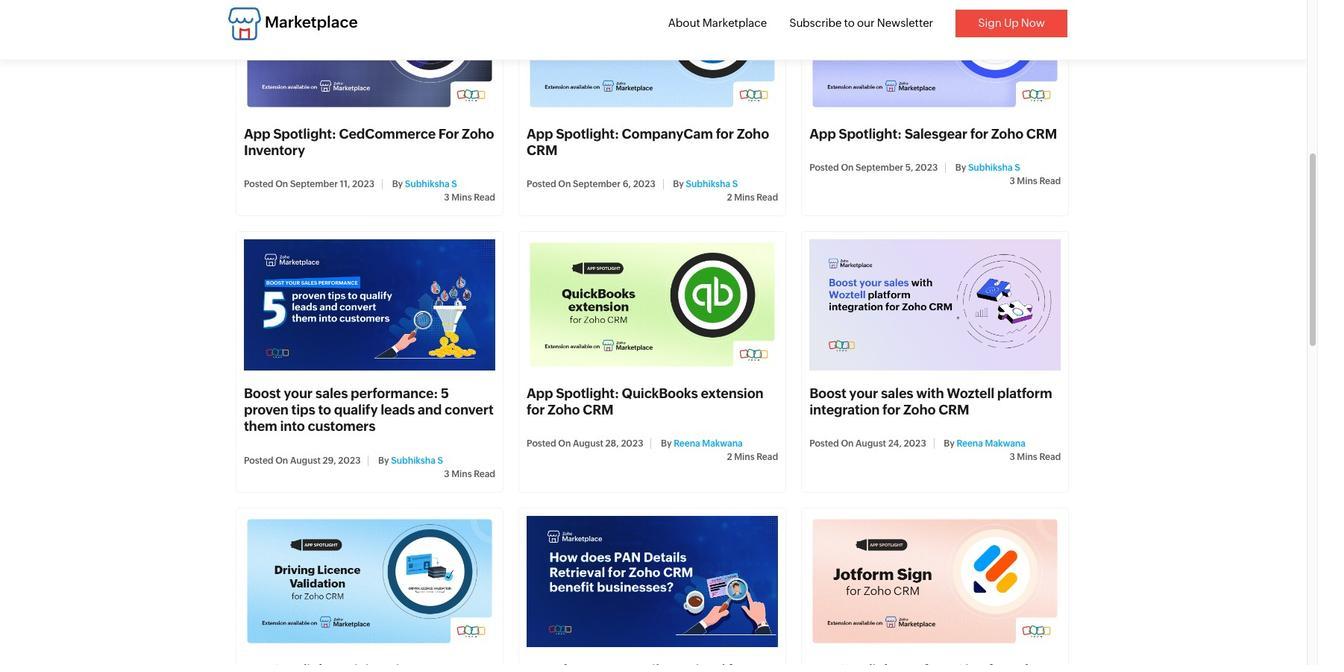 Task type: locate. For each thing, give the bounding box(es) containing it.
your up the integration
[[850, 386, 879, 402]]

for inside app spotlight: quickbooks extension for zoho crm
[[527, 403, 545, 418]]

zoho inside app spotlight: cedcommerce for zoho inventory
[[462, 126, 495, 142]]

by down salesgear
[[956, 163, 967, 173]]

on down into
[[276, 456, 288, 466]]

reena down quickbooks
[[674, 439, 701, 450]]

posted on september 6, 2023
[[527, 179, 656, 190]]

app spotlight: salesgear for zoho crm image
[[810, 0, 1062, 111]]

0 horizontal spatial your
[[284, 386, 313, 402]]

0 vertical spatial to
[[845, 16, 855, 29]]

posted on august 24, 2023
[[810, 439, 927, 450]]

app spotlight: salesgear for zoho crm
[[810, 126, 1058, 142]]

app inside app spotlight: cedcommerce for zoho inventory
[[244, 126, 271, 142]]

app spotlight: companycam for zoho crm link
[[527, 126, 770, 158]]

2023
[[916, 163, 938, 173], [352, 179, 375, 190], [633, 179, 656, 190], [621, 439, 644, 450], [904, 439, 927, 450], [338, 456, 361, 466]]

spotlight: up inventory
[[273, 126, 336, 142]]

2 by reena makwana from the left
[[943, 439, 1026, 450]]

2 mins read
[[727, 193, 779, 203], [727, 453, 779, 463]]

august left 24,
[[856, 439, 887, 450]]

makwana for boost your sales with woztell platform integration for zoho crm
[[986, 439, 1026, 450]]

29,
[[323, 456, 336, 466]]

2 sales from the left
[[882, 386, 914, 402]]

zoho for app spotlight: companycam for zoho crm
[[737, 126, 770, 142]]

app up inventory
[[244, 126, 271, 142]]

boost
[[244, 386, 281, 402], [810, 386, 847, 402]]

our
[[858, 16, 875, 29]]

1 boost from the left
[[244, 386, 281, 402]]

about marketplace link
[[669, 16, 768, 29]]

0 horizontal spatial to
[[318, 403, 331, 418]]

2 reena makwana link from the left
[[957, 439, 1026, 450]]

0 horizontal spatial reena
[[674, 439, 701, 450]]

app spotlight: quickbooks extension for zoho crm
[[527, 386, 764, 418]]

2 horizontal spatial august
[[856, 439, 887, 450]]

app up "posted on september 5, 2023"
[[810, 126, 836, 142]]

subhiksha s link down for
[[405, 179, 457, 190]]

subhiksha s link down the companycam
[[686, 179, 738, 190]]

app inside app spotlight: quickbooks extension for zoho crm
[[527, 386, 554, 402]]

reena makwana link down woztell
[[957, 439, 1026, 450]]

sales inside boost your sales with woztell platform integration for zoho crm
[[882, 386, 914, 402]]

2 for app spotlight: companycam for zoho crm
[[727, 193, 733, 203]]

your inside boost your sales performance: 5 proven tips to qualify leads and convert them into customers
[[284, 386, 313, 402]]

1 horizontal spatial marketplace
[[703, 16, 768, 29]]

2 mins read for app spotlight: quickbooks extension for zoho crm
[[727, 453, 779, 463]]

0 horizontal spatial makwana
[[703, 439, 743, 450]]

september
[[856, 163, 904, 173], [290, 179, 338, 190], [573, 179, 621, 190]]

on for boost your sales with woztell platform integration for zoho crm
[[842, 439, 854, 450]]

for
[[716, 126, 734, 142], [971, 126, 989, 142], [527, 403, 545, 418], [883, 403, 901, 418]]

makwana down platform on the right bottom of the page
[[986, 439, 1026, 450]]

by subhiksha s for cedcommerce
[[390, 179, 457, 190]]

subscribe
[[790, 16, 842, 29]]

posted on september 11, 2023
[[244, 179, 375, 190]]

subhiksha s link down app spotlight: salesgear for zoho crm
[[969, 163, 1021, 173]]

for up 24,
[[883, 403, 901, 418]]

0 horizontal spatial by reena makwana
[[659, 439, 743, 450]]

3 for app spotlight: cedcommerce for zoho inventory
[[444, 193, 450, 203]]

on left 6,
[[559, 179, 571, 190]]

on for app spotlight: salesgear for zoho crm
[[842, 163, 854, 173]]

by down the app spotlight: cedcommerce for zoho inventory 'link'
[[392, 179, 403, 190]]

read
[[1040, 176, 1062, 187], [474, 193, 496, 203], [757, 193, 779, 203], [757, 453, 779, 463], [1040, 453, 1062, 463], [474, 469, 496, 480]]

by for app spotlight: salesgear for zoho crm
[[956, 163, 967, 173]]

integration
[[810, 403, 880, 418]]

2 your from the left
[[850, 386, 879, 402]]

boost for boost your sales performance: 5 proven tips to qualify leads and convert them into customers
[[244, 386, 281, 402]]

mins for boost your sales performance: 5 proven tips to qualify leads and convert them into customers
[[452, 469, 472, 480]]

woztell
[[947, 386, 995, 402]]

zoho for app spotlight: salesgear for zoho crm
[[992, 126, 1024, 142]]

subhiksha down the companycam
[[686, 179, 731, 190]]

by reena makwana down extension
[[659, 439, 743, 450]]

mins
[[1018, 176, 1038, 187], [452, 193, 472, 203], [735, 193, 755, 203], [735, 453, 755, 463], [1018, 453, 1038, 463], [452, 469, 472, 480]]

subhiksha down app spotlight: salesgear for zoho crm
[[969, 163, 1013, 173]]

for inside boost your sales with woztell platform integration for zoho crm
[[883, 403, 901, 418]]

newsletter
[[878, 16, 934, 29]]

subhiksha s link down and
[[391, 456, 443, 466]]

subscribe to our newsletter link
[[790, 16, 934, 29]]

on down inventory
[[276, 179, 288, 190]]

spotlight: up posted on september 6, 2023
[[556, 126, 619, 142]]

into
[[280, 419, 305, 435]]

spotlight:
[[273, 126, 336, 142], [556, 126, 619, 142], [839, 126, 902, 142], [556, 386, 619, 402]]

3 mins read for app spotlight: cedcommerce for zoho inventory
[[444, 193, 496, 203]]

august left 28,
[[573, 439, 604, 450]]

crm inside app spotlight: companycam for zoho crm
[[527, 143, 558, 158]]

reena down woztell
[[957, 439, 984, 450]]

app spotlight: driving licence validation for zoho crm image
[[244, 516, 496, 648]]

september for companycam
[[573, 179, 621, 190]]

boost inside boost your sales with woztell platform integration for zoho crm
[[810, 386, 847, 402]]

s
[[1015, 163, 1021, 173], [452, 179, 457, 190], [733, 179, 738, 190], [438, 456, 443, 466]]

subhiksha down leads on the bottom left of the page
[[391, 456, 436, 466]]

reena makwana link for extension
[[674, 439, 743, 450]]

1 vertical spatial to
[[318, 403, 331, 418]]

by down the companycam
[[674, 179, 684, 190]]

1 makwana from the left
[[703, 439, 743, 450]]

zoho inside app spotlight: quickbooks extension for zoho crm
[[548, 403, 580, 418]]

24,
[[889, 439, 902, 450]]

sign
[[979, 16, 1002, 29]]

2023 right 24,
[[904, 439, 927, 450]]

crm
[[1027, 126, 1058, 142], [527, 143, 558, 158], [583, 403, 614, 418], [939, 403, 970, 418]]

2023 right 28,
[[621, 439, 644, 450]]

2023 right 29,
[[338, 456, 361, 466]]

0 horizontal spatial september
[[290, 179, 338, 190]]

subscribe to our newsletter
[[790, 16, 934, 29]]

2023 for boost your sales with woztell platform integration for zoho crm
[[904, 439, 927, 450]]

spotlight: for companycam
[[556, 126, 619, 142]]

app spotlight: salesgear for zoho crm link
[[810, 126, 1058, 142]]

3 for boost your sales with woztell platform integration for zoho crm
[[1010, 453, 1016, 463]]

spotlight: for cedcommerce
[[273, 126, 336, 142]]

posted for app spotlight: quickbooks extension for zoho crm
[[527, 439, 557, 450]]

marketplace
[[265, 14, 358, 32], [703, 16, 768, 29]]

spotlight: inside app spotlight: companycam for zoho crm
[[556, 126, 619, 142]]

1 sales from the left
[[316, 386, 348, 402]]

spotlight: inside app spotlight: cedcommerce for zoho inventory
[[273, 126, 336, 142]]

sales left with
[[882, 386, 914, 402]]

spotlight: up "posted on september 5, 2023"
[[839, 126, 902, 142]]

by down "app spotlight: quickbooks extension for zoho crm" link
[[661, 439, 672, 450]]

qualify
[[334, 403, 378, 418]]

september left 5,
[[856, 163, 904, 173]]

app inside app spotlight: companycam for zoho crm
[[527, 126, 554, 142]]

app up posted on august 28, 2023
[[527, 386, 554, 402]]

crm inside boost your sales with woztell platform integration for zoho crm
[[939, 403, 970, 418]]

2023 right 6,
[[633, 179, 656, 190]]

makwana
[[703, 439, 743, 450], [986, 439, 1026, 450]]

read for boost your sales with woztell platform integration for zoho crm
[[1040, 453, 1062, 463]]

your up the tips
[[284, 386, 313, 402]]

sales
[[316, 386, 348, 402], [882, 386, 914, 402]]

1 your from the left
[[284, 386, 313, 402]]

september left 6,
[[573, 179, 621, 190]]

by down leads on the bottom left of the page
[[379, 456, 389, 466]]

by down boost your sales with woztell platform integration for zoho crm
[[945, 439, 955, 450]]

3 mins read
[[1010, 176, 1062, 187], [444, 193, 496, 203], [1010, 453, 1062, 463], [444, 469, 496, 480]]

up
[[1005, 16, 1020, 29]]

0 vertical spatial 2 mins read
[[727, 193, 779, 203]]

1 horizontal spatial sales
[[882, 386, 914, 402]]

1 horizontal spatial september
[[573, 179, 621, 190]]

1 horizontal spatial reena makwana link
[[957, 439, 1026, 450]]

spotlight: inside app spotlight: quickbooks extension for zoho crm
[[556, 386, 619, 402]]

1 horizontal spatial august
[[573, 439, 604, 450]]

boost up proven
[[244, 386, 281, 402]]

zoho for app spotlight: cedcommerce for zoho inventory
[[462, 126, 495, 142]]

2 makwana from the left
[[986, 439, 1026, 450]]

by subhiksha s down for
[[390, 179, 457, 190]]

by for app spotlight: cedcommerce for zoho inventory
[[392, 179, 403, 190]]

2 boost from the left
[[810, 386, 847, 402]]

spotlight: up posted on august 28, 2023
[[556, 386, 619, 402]]

on for app spotlight: cedcommerce for zoho inventory
[[276, 179, 288, 190]]

boost your sales performance: 5 proven tips to qualify leads and convert them into customers
[[244, 386, 494, 435]]

september left 11,
[[290, 179, 338, 190]]

to right the tips
[[318, 403, 331, 418]]

1 vertical spatial 2 mins read
[[727, 453, 779, 463]]

posted
[[810, 163, 840, 173], [244, 179, 274, 190], [527, 179, 557, 190], [527, 439, 557, 450], [810, 439, 840, 450], [244, 456, 274, 466]]

2 horizontal spatial september
[[856, 163, 904, 173]]

zoho inside boost your sales with woztell platform integration for zoho crm
[[904, 403, 936, 418]]

0 horizontal spatial august
[[290, 456, 321, 466]]

august
[[573, 439, 604, 450], [856, 439, 887, 450], [290, 456, 321, 466]]

by
[[956, 163, 967, 173], [392, 179, 403, 190], [674, 179, 684, 190], [661, 439, 672, 450], [945, 439, 955, 450], [379, 456, 389, 466]]

1 2 from the top
[[727, 193, 733, 203]]

by subhiksha s for salesgear
[[954, 163, 1021, 173]]

1 reena from the left
[[674, 439, 701, 450]]

1 vertical spatial 2
[[727, 453, 733, 463]]

1 horizontal spatial your
[[850, 386, 879, 402]]

makwana down extension
[[703, 439, 743, 450]]

read for app spotlight: cedcommerce for zoho inventory
[[474, 193, 496, 203]]

2023 right 11,
[[352, 179, 375, 190]]

1 horizontal spatial boost
[[810, 386, 847, 402]]

2 reena from the left
[[957, 439, 984, 450]]

by subhiksha s down the companycam
[[672, 179, 738, 190]]

by reena makwana down woztell
[[943, 439, 1026, 450]]

your inside boost your sales with woztell platform integration for zoho crm
[[850, 386, 879, 402]]

by for app spotlight: companycam for zoho crm
[[674, 179, 684, 190]]

to inside boost your sales performance: 5 proven tips to qualify leads and convert them into customers
[[318, 403, 331, 418]]

by subhiksha s down leads on the bottom left of the page
[[377, 456, 443, 466]]

sales inside boost your sales performance: 5 proven tips to qualify leads and convert them into customers
[[316, 386, 348, 402]]

mins for boost your sales with woztell platform integration for zoho crm
[[1018, 453, 1038, 463]]

0 horizontal spatial marketplace
[[265, 14, 358, 32]]

2 mins read for app spotlight: companycam for zoho crm
[[727, 193, 779, 203]]

2 2 from the top
[[727, 453, 733, 463]]

app spotlight: cedcommerce for zoho inventory image
[[244, 0, 496, 111]]

them
[[244, 419, 277, 435]]

inventory
[[244, 143, 305, 158]]

0 horizontal spatial sales
[[316, 386, 348, 402]]

0 horizontal spatial reena makwana link
[[674, 439, 743, 450]]

august for integration
[[856, 439, 887, 450]]

boost your sales with woztell platform integration for zoho crm image
[[810, 240, 1062, 371]]

1 by reena makwana from the left
[[659, 439, 743, 450]]

boost inside boost your sales performance: 5 proven tips to qualify leads and convert them into customers
[[244, 386, 281, 402]]

your
[[284, 386, 313, 402], [850, 386, 879, 402]]

about
[[669, 16, 701, 29]]

reena
[[674, 439, 701, 450], [957, 439, 984, 450]]

august left 29,
[[290, 456, 321, 466]]

zoho
[[462, 126, 495, 142], [737, 126, 770, 142], [992, 126, 1024, 142], [548, 403, 580, 418], [904, 403, 936, 418]]

0 vertical spatial 2
[[727, 193, 733, 203]]

sales up qualify
[[316, 386, 348, 402]]

on left 28,
[[559, 439, 571, 450]]

by subhiksha s
[[954, 163, 1021, 173], [390, 179, 457, 190], [672, 179, 738, 190], [377, 456, 443, 466]]

s for app spotlight: companycam for zoho crm
[[733, 179, 738, 190]]

subhiksha for sales
[[391, 456, 436, 466]]

by subhiksha s down salesgear
[[954, 163, 1021, 173]]

2023 for app spotlight: cedcommerce for zoho inventory
[[352, 179, 375, 190]]

1 horizontal spatial makwana
[[986, 439, 1026, 450]]

on down the integration
[[842, 439, 854, 450]]

sign up now
[[979, 16, 1046, 29]]

zoho inside app spotlight: companycam for zoho crm
[[737, 126, 770, 142]]

boost your sales with woztell platform integration for zoho crm link
[[810, 386, 1053, 418]]

to left our
[[845, 16, 855, 29]]

reena makwana link
[[674, 439, 743, 450], [957, 439, 1026, 450]]

for right the companycam
[[716, 126, 734, 142]]

1 2 mins read from the top
[[727, 193, 779, 203]]

on left 5,
[[842, 163, 854, 173]]

0 horizontal spatial boost
[[244, 386, 281, 402]]

august for crm
[[573, 439, 604, 450]]

boost up the integration
[[810, 386, 847, 402]]

1 horizontal spatial reena
[[957, 439, 984, 450]]

2023 right 5,
[[916, 163, 938, 173]]

posted on september 5, 2023
[[810, 163, 938, 173]]

subhiksha down for
[[405, 179, 450, 190]]

3 for app spotlight: salesgear for zoho crm
[[1010, 176, 1016, 187]]

boost your sales performance: 5 proven tips to qualify leads and convert them into customers image
[[244, 240, 496, 371]]

1 horizontal spatial by reena makwana
[[943, 439, 1026, 450]]

mins for app spotlight: quickbooks extension for zoho crm
[[735, 453, 755, 463]]

2
[[727, 193, 733, 203], [727, 453, 733, 463]]

sign up now link
[[956, 10, 1068, 37]]

for up posted on august 28, 2023
[[527, 403, 545, 418]]

to
[[845, 16, 855, 29], [318, 403, 331, 418]]

by reena makwana
[[659, 439, 743, 450], [943, 439, 1026, 450]]

now
[[1022, 16, 1046, 29]]

subhiksha for salesgear
[[969, 163, 1013, 173]]

1 reena makwana link from the left
[[674, 439, 743, 450]]

subhiksha s link
[[969, 163, 1021, 173], [405, 179, 457, 190], [686, 179, 738, 190], [391, 456, 443, 466]]

tips
[[292, 403, 316, 418]]

5,
[[906, 163, 914, 173]]

app
[[244, 126, 271, 142], [527, 126, 554, 142], [810, 126, 836, 142], [527, 386, 554, 402]]

on
[[842, 163, 854, 173], [276, 179, 288, 190], [559, 179, 571, 190], [559, 439, 571, 450], [842, 439, 854, 450], [276, 456, 288, 466]]

makwana for app spotlight: quickbooks extension for zoho crm
[[703, 439, 743, 450]]

subhiksha
[[969, 163, 1013, 173], [405, 179, 450, 190], [686, 179, 731, 190], [391, 456, 436, 466]]

app spotlight: companycam for zoho crm
[[527, 126, 770, 158]]

3
[[1010, 176, 1016, 187], [444, 193, 450, 203], [1010, 453, 1016, 463], [444, 469, 450, 480]]

app spotlight: quickbooks extension for zoho crm image
[[527, 240, 779, 371]]

app up posted on september 6, 2023
[[527, 126, 554, 142]]

app for app spotlight: companycam for zoho crm
[[527, 126, 554, 142]]

2023 for boost your sales performance: 5 proven tips to qualify leads and convert them into customers
[[338, 456, 361, 466]]

reena makwana link down extension
[[674, 439, 743, 450]]

2 2 mins read from the top
[[727, 453, 779, 463]]



Task type: describe. For each thing, give the bounding box(es) containing it.
quickbooks
[[622, 386, 698, 402]]

subhiksha for companycam
[[686, 179, 731, 190]]

by reena makwana for extension
[[659, 439, 743, 450]]

platform
[[998, 386, 1053, 402]]

subhiksha s link for companycam
[[686, 179, 738, 190]]

with
[[917, 386, 945, 402]]

sales for to
[[316, 386, 348, 402]]

2 for app spotlight: quickbooks extension for zoho crm
[[727, 453, 733, 463]]

3 for boost your sales performance: 5 proven tips to qualify leads and convert them into customers
[[444, 469, 450, 480]]

your for integration
[[850, 386, 879, 402]]

1 horizontal spatial to
[[845, 16, 855, 29]]

mins for app spotlight: cedcommerce for zoho inventory
[[452, 193, 472, 203]]

subhiksha s link for salesgear
[[969, 163, 1021, 173]]

august for tips
[[290, 456, 321, 466]]

on for app spotlight: companycam for zoho crm
[[559, 179, 571, 190]]

2023 for app spotlight: companycam for zoho crm
[[633, 179, 656, 190]]

2023 for app spotlight: quickbooks extension for zoho crm
[[621, 439, 644, 450]]

app spotlight: companycam for zoho crm image
[[527, 0, 779, 111]]

28,
[[606, 439, 619, 450]]

boost for boost your sales with woztell platform integration for zoho crm
[[810, 386, 847, 402]]

mins for app spotlight: companycam for zoho crm
[[735, 193, 755, 203]]

read for boost your sales performance: 5 proven tips to qualify leads and convert them into customers
[[474, 469, 496, 480]]

cedcommerce
[[339, 126, 436, 142]]

and
[[418, 403, 442, 418]]

by reena makwana for with
[[943, 439, 1026, 450]]

performance:
[[351, 386, 438, 402]]

boost your sales performance: 5 proven tips to qualify leads and convert them into customers link
[[244, 386, 494, 435]]

extension
[[701, 386, 764, 402]]

by subhiksha s for companycam
[[672, 179, 738, 190]]

app for app spotlight: quickbooks extension for zoho crm
[[527, 386, 554, 402]]

posted for boost your sales with woztell platform integration for zoho crm
[[810, 439, 840, 450]]

by for app spotlight: quickbooks extension for zoho crm
[[661, 439, 672, 450]]

on for boost your sales performance: 5 proven tips to qualify leads and convert them into customers
[[276, 456, 288, 466]]

how does pan details retrieval for zoho crm benefit businesses? image
[[527, 516, 779, 648]]

your for tips
[[284, 386, 313, 402]]

by subhiksha s for sales
[[377, 456, 443, 466]]

spotlight: for salesgear
[[839, 126, 902, 142]]

posted for app spotlight: salesgear for zoho crm
[[810, 163, 840, 173]]

reena for extension
[[674, 439, 701, 450]]

subhiksha s link for cedcommerce
[[405, 179, 457, 190]]

posted on august 28, 2023
[[527, 439, 644, 450]]

proven
[[244, 403, 289, 418]]

app spotlight: cedcommerce for zoho inventory link
[[244, 126, 495, 158]]

posted for boost your sales performance: 5 proven tips to qualify leads and convert them into customers
[[244, 456, 274, 466]]

app spotlight: jotform sign for zoho crm image
[[810, 516, 1062, 648]]

read for app spotlight: companycam for zoho crm
[[757, 193, 779, 203]]

5
[[441, 386, 449, 402]]

3 mins read for boost your sales with woztell platform integration for zoho crm
[[1010, 453, 1062, 463]]

mins for app spotlight: salesgear for zoho crm
[[1018, 176, 1038, 187]]

6,
[[623, 179, 632, 190]]

reena makwana link for with
[[957, 439, 1026, 450]]

salesgear
[[905, 126, 968, 142]]

convert
[[445, 403, 494, 418]]

for inside app spotlight: companycam for zoho crm
[[716, 126, 734, 142]]

3 mins read for boost your sales performance: 5 proven tips to qualify leads and convert them into customers
[[444, 469, 496, 480]]

for
[[439, 126, 459, 142]]

3 mins read for app spotlight: salesgear for zoho crm
[[1010, 176, 1062, 187]]

app for app spotlight: salesgear for zoho crm
[[810, 126, 836, 142]]

s for app spotlight: salesgear for zoho crm
[[1015, 163, 1021, 173]]

about marketplace
[[669, 16, 768, 29]]

11,
[[340, 179, 350, 190]]

by for boost your sales performance: 5 proven tips to qualify leads and convert them into customers
[[379, 456, 389, 466]]

read for app spotlight: salesgear for zoho crm
[[1040, 176, 1062, 187]]

s for app spotlight: cedcommerce for zoho inventory
[[452, 179, 457, 190]]

reena for with
[[957, 439, 984, 450]]

app for app spotlight: cedcommerce for zoho inventory
[[244, 126, 271, 142]]

sales for for
[[882, 386, 914, 402]]

read for app spotlight: quickbooks extension for zoho crm
[[757, 453, 779, 463]]

subhiksha for cedcommerce
[[405, 179, 450, 190]]

september for salesgear
[[856, 163, 904, 173]]

posted on august 29, 2023
[[244, 456, 361, 466]]

spotlight: for quickbooks
[[556, 386, 619, 402]]

posted for app spotlight: cedcommerce for zoho inventory
[[244, 179, 274, 190]]

by for boost your sales with woztell platform integration for zoho crm
[[945, 439, 955, 450]]

marketplace link
[[228, 7, 358, 40]]

boost your sales with woztell platform integration for zoho crm
[[810, 386, 1053, 418]]

posted for app spotlight: companycam for zoho crm
[[527, 179, 557, 190]]

subhiksha s link for sales
[[391, 456, 443, 466]]

on for app spotlight: quickbooks extension for zoho crm
[[559, 439, 571, 450]]

for right salesgear
[[971, 126, 989, 142]]

app spotlight: quickbooks extension for zoho crm link
[[527, 386, 764, 418]]

companycam
[[622, 126, 714, 142]]

leads
[[381, 403, 415, 418]]

september for cedcommerce
[[290, 179, 338, 190]]

s for boost your sales performance: 5 proven tips to qualify leads and convert them into customers
[[438, 456, 443, 466]]

app spotlight: cedcommerce for zoho inventory
[[244, 126, 495, 158]]

customers
[[308, 419, 376, 435]]

crm inside app spotlight: quickbooks extension for zoho crm
[[583, 403, 614, 418]]

2023 for app spotlight: salesgear for zoho crm
[[916, 163, 938, 173]]



Task type: vqa. For each thing, say whether or not it's contained in the screenshot.


